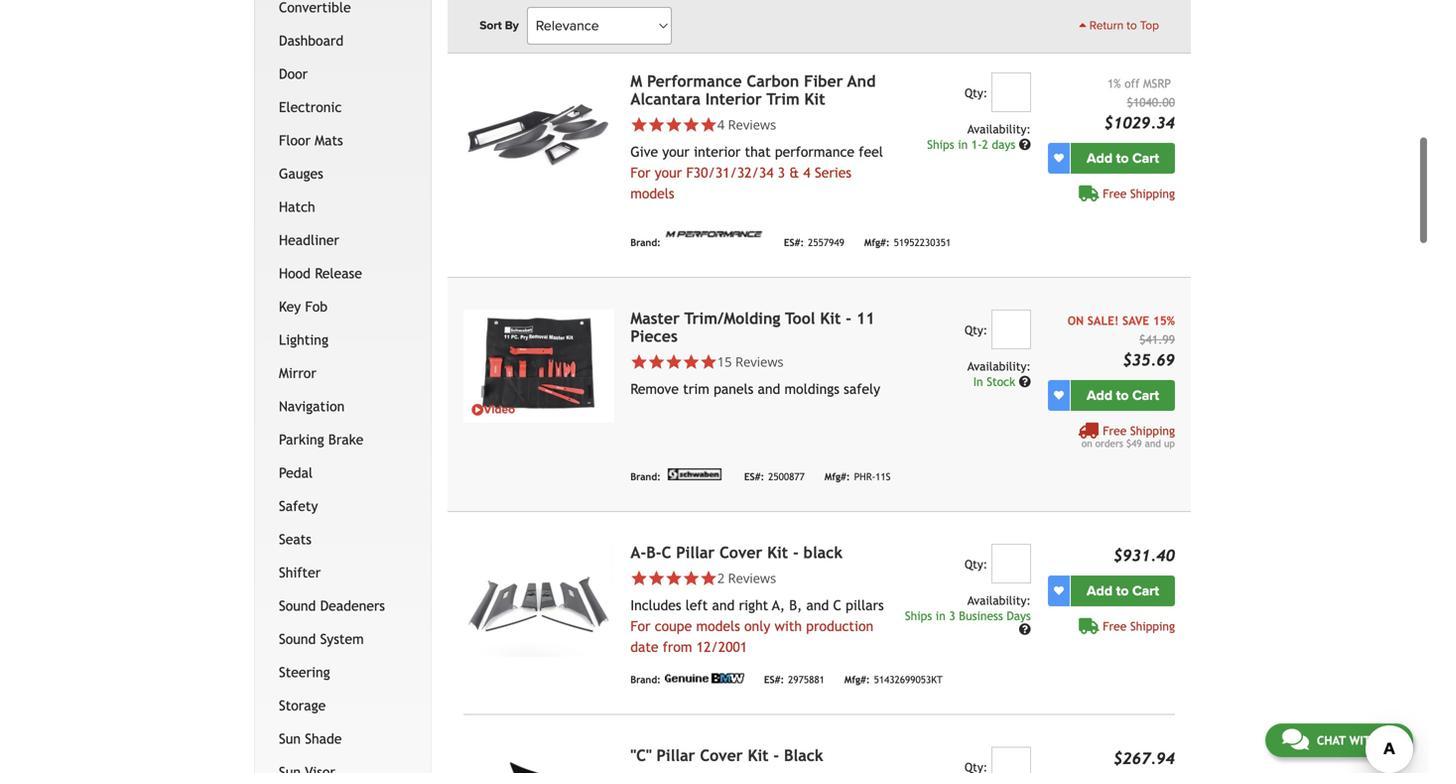 Task type: vqa. For each thing, say whether or not it's contained in the screenshot.
hood release
yes



Task type: describe. For each thing, give the bounding box(es) containing it.
"c" pillar cover kit - black
[[630, 746, 823, 764]]

"c"
[[630, 746, 652, 764]]

up
[[1164, 437, 1175, 449]]

lighting
[[279, 332, 328, 348]]

es#: for black
[[764, 674, 784, 685]]

key
[[279, 299, 301, 314]]

2 4 reviews link from the left
[[717, 115, 776, 133]]

$931.40
[[1113, 546, 1175, 564]]

add to cart for m performance carbon fiber and alcantara interior trim kit
[[1087, 150, 1159, 167]]

pedal
[[279, 465, 313, 481]]

a,
[[772, 597, 785, 613]]

1 vertical spatial 3
[[949, 609, 955, 623]]

performance
[[647, 72, 742, 90]]

"c" pillar cover kit - black link
[[630, 746, 823, 764]]

floor
[[279, 132, 311, 148]]

return
[[1089, 18, 1124, 33]]

chat with us link
[[1265, 723, 1413, 757]]

mirror link
[[275, 357, 411, 390]]

gauges
[[279, 166, 323, 181]]

with inside chat with us link
[[1349, 733, 1379, 747]]

and right left on the bottom left of page
[[712, 597, 735, 613]]

sound system
[[279, 631, 364, 647]]

0 horizontal spatial 4
[[717, 115, 725, 133]]

for inside give your interior that performance feel for your f30/31/32/34 3 & 4 series models
[[630, 165, 651, 180]]

pedal link
[[275, 456, 411, 490]]

kit up 2 reviews
[[767, 543, 788, 561]]

2 schwaben - corporate logo image from the top
[[665, 468, 724, 480]]

black
[[803, 543, 843, 561]]

and
[[847, 72, 876, 90]]

series
[[815, 165, 852, 180]]

electronic link
[[275, 91, 411, 124]]

1%
[[1108, 76, 1121, 90]]

15
[[717, 353, 732, 370]]

$267.94
[[1113, 749, 1175, 767]]

sort
[[480, 18, 502, 33]]

es#: for trim
[[784, 237, 804, 248]]

kit inside master trim/molding tool kit - 11 pieces
[[820, 309, 841, 327]]

top
[[1140, 18, 1159, 33]]

es#2975881 - 51432699053kt - a-b-c pillar cover kit - black - includes left and right a, b, and c pillars - genuine bmw - bmw image
[[464, 544, 614, 657]]

0 horizontal spatial 2
[[717, 569, 725, 587]]

ships in 1-2 days
[[927, 137, 1019, 151]]

master trim/molding tool kit - 11 pieces
[[630, 309, 875, 345]]

off
[[1124, 76, 1140, 90]]

in for a-b-c pillar cover kit - black
[[936, 609, 946, 623]]

floor mats
[[279, 132, 343, 148]]

m performance carbon fiber and alcantara interior trim kit
[[630, 72, 876, 108]]

0 vertical spatial your
[[662, 144, 690, 160]]

c inside includes left and right a, b, and c pillars for coupe models only with production date from 12/2001
[[833, 597, 841, 613]]

f30/31/32/34
[[686, 165, 774, 180]]

1 4 reviews link from the left
[[630, 115, 887, 133]]

kit left black
[[748, 746, 769, 764]]

seats link
[[275, 523, 411, 556]]

2 add to cart button from the top
[[1071, 380, 1175, 411]]

cart for a-b-c pillar cover kit - black
[[1132, 582, 1159, 599]]

- for 11
[[846, 309, 851, 327]]

brand: for master trim/molding tool kit - 11 pieces
[[630, 471, 661, 482]]

1 2 reviews link from the left
[[630, 569, 887, 587]]

that
[[745, 144, 771, 160]]

availability: for m performance carbon fiber and alcantara interior trim kit
[[967, 122, 1031, 136]]

orders
[[1095, 437, 1123, 449]]

0 vertical spatial c
[[662, 543, 671, 561]]

sound deadeners
[[279, 598, 385, 614]]

dashboard
[[279, 33, 344, 48]]

0 vertical spatial 2
[[982, 137, 988, 151]]

system
[[320, 631, 364, 647]]

$49
[[1126, 437, 1142, 449]]

star image inside 2 reviews link
[[630, 569, 648, 587]]

cart for m performance carbon fiber and alcantara interior trim kit
[[1132, 150, 1159, 167]]

by
[[505, 18, 519, 33]]

free inside the free shipping on orders $49 and up
[[1103, 424, 1127, 437]]

genuine bmw m performance - corporate logo image
[[665, 221, 764, 246]]

us
[[1382, 733, 1396, 747]]

performance
[[775, 144, 855, 160]]

$1040.00
[[1127, 95, 1175, 109]]

0 vertical spatial pillar
[[676, 543, 715, 561]]

2975881
[[788, 674, 825, 685]]

with inside includes left and right a, b, and c pillars for coupe models only with production date from 12/2001
[[775, 618, 802, 634]]

free for m performance carbon fiber and alcantara interior trim kit
[[1103, 186, 1127, 200]]

for inside includes left and right a, b, and c pillars for coupe models only with production date from 12/2001
[[630, 618, 651, 634]]

to for add to cart button for m performance carbon fiber and alcantara interior trim kit
[[1116, 150, 1129, 167]]

b,
[[789, 597, 802, 613]]

sun shade link
[[275, 722, 411, 756]]

es#: 2500877
[[744, 471, 805, 482]]

only
[[744, 618, 770, 634]]

sound deadeners link
[[275, 589, 411, 623]]

sale!
[[1087, 313, 1119, 327]]

2557949
[[808, 237, 844, 248]]

give
[[630, 144, 658, 160]]

1 schwaben - corporate logo image from the top
[[665, 0, 724, 9]]

master trim/molding tool kit - 11 pieces link
[[630, 309, 875, 345]]

pieces
[[630, 327, 678, 345]]

hood release link
[[275, 257, 411, 290]]

shifter
[[279, 564, 321, 580]]

es#2500877 - phr-11s - master trim/molding tool kit - 11 pieces - remove trim panels and moldings safely - schwaben - audi bmw volkswagen mercedes benz mini porsche image
[[464, 309, 614, 423]]

lighting link
[[275, 323, 411, 357]]

2 15 reviews link from the left
[[717, 353, 784, 370]]

steering link
[[275, 656, 411, 689]]

b-
[[646, 543, 662, 561]]

add to wish list image for a-b-c pillar cover kit - black
[[1054, 586, 1064, 596]]

add to wish list image for m performance carbon fiber and alcantara interior trim kit
[[1054, 153, 1064, 163]]

from
[[663, 639, 692, 655]]

save
[[1122, 313, 1149, 327]]

in stock
[[973, 374, 1019, 388]]

shade
[[305, 731, 342, 747]]

reviews for pieces
[[735, 353, 784, 370]]

reviews for -
[[728, 569, 776, 587]]

includes
[[630, 597, 681, 613]]

a-b-c pillar cover kit - black
[[630, 543, 843, 561]]

headliner link
[[275, 224, 411, 257]]

brand: for a-b-c pillar cover kit - black
[[630, 674, 661, 685]]

remove trim panels and moldings safely
[[630, 381, 880, 397]]

to left top
[[1127, 18, 1137, 33]]

mfg#: for black
[[844, 674, 870, 685]]

2 add from the top
[[1087, 387, 1113, 404]]

1 vertical spatial pillar
[[657, 746, 695, 764]]

add for m performance carbon fiber and alcantara interior trim kit
[[1087, 150, 1113, 167]]

mfg#: 51432699053kt
[[844, 674, 943, 685]]

safety link
[[275, 490, 411, 523]]

return to top link
[[1079, 17, 1159, 35]]

reviews for interior
[[728, 115, 776, 133]]

sound for sound system
[[279, 631, 316, 647]]

es#2557949 - 51952230351 - m performance carbon fiber and alcantara interior trim kit - give your interior that performance feel - genuine bmw m performance - bmw image
[[464, 72, 614, 185]]



Task type: locate. For each thing, give the bounding box(es) containing it.
reviews up right
[[728, 569, 776, 587]]

mfg#: for trim
[[864, 237, 890, 248]]

0 vertical spatial add to cart button
[[1071, 143, 1175, 173]]

1 vertical spatial brand:
[[630, 471, 661, 482]]

schwaben - corporate logo image
[[665, 0, 724, 9], [665, 468, 724, 480]]

pillars
[[846, 597, 884, 613]]

mfg#: 51952230351
[[864, 237, 951, 248]]

2 vertical spatial add to cart button
[[1071, 575, 1175, 606]]

c right "a-" on the bottom left of the page
[[662, 543, 671, 561]]

1 add to cart button from the top
[[1071, 143, 1175, 173]]

dashboard link
[[275, 24, 411, 57]]

shipping right orders
[[1130, 424, 1175, 437]]

es#4148328 - 51432699060kt - "c" pillar cover kit - black - includes left and right c pillar covers and clips - genuine bmw - bmw image
[[464, 747, 614, 773]]

0 vertical spatial -
[[846, 309, 851, 327]]

es#: left 2557949
[[784, 237, 804, 248]]

floor mats link
[[275, 124, 411, 157]]

includes left and right a, b, and c pillars for coupe models only with production date from 12/2001
[[630, 597, 884, 655]]

shipping down $931.40 at the right bottom
[[1130, 619, 1175, 633]]

1 add to cart from the top
[[1087, 150, 1159, 167]]

1 sound from the top
[[279, 598, 316, 614]]

3 left business
[[949, 609, 955, 623]]

free shipping down $931.40 at the right bottom
[[1103, 619, 1175, 633]]

hood release
[[279, 265, 362, 281]]

None number field
[[991, 72, 1031, 112], [991, 309, 1031, 349], [991, 544, 1031, 583], [991, 747, 1031, 773], [991, 72, 1031, 112], [991, 309, 1031, 349], [991, 544, 1031, 583], [991, 747, 1031, 773]]

add to cart
[[1087, 150, 1159, 167], [1087, 387, 1159, 404], [1087, 582, 1159, 599]]

1 horizontal spatial -
[[793, 543, 799, 561]]

m performance carbon fiber and alcantara interior trim kit link
[[630, 72, 876, 108]]

2 reviews link down a-b-c pillar cover kit - black
[[717, 569, 776, 587]]

star image inside 4 reviews link
[[648, 116, 665, 133]]

11
[[856, 309, 875, 327]]

kit right tool
[[820, 309, 841, 327]]

black
[[784, 746, 823, 764]]

question circle image
[[1019, 138, 1031, 150]]

in left business
[[936, 609, 946, 623]]

mfg#:
[[864, 237, 890, 248], [825, 471, 850, 482], [844, 674, 870, 685]]

3 add to cart button from the top
[[1071, 575, 1175, 606]]

availability: for master trim/molding tool kit - 11 pieces
[[967, 359, 1031, 373]]

storage
[[279, 697, 326, 713]]

2 down a-b-c pillar cover kit - black
[[717, 569, 725, 587]]

0 vertical spatial schwaben - corporate logo image
[[665, 0, 724, 9]]

1 vertical spatial qty:
[[965, 323, 988, 337]]

free down $931.40 at the right bottom
[[1103, 619, 1127, 633]]

0 vertical spatial sound
[[279, 598, 316, 614]]

kit right the 'trim'
[[804, 90, 825, 108]]

safely
[[844, 381, 880, 397]]

add to cart for a-b-c pillar cover kit - black
[[1087, 582, 1159, 599]]

2 free from the top
[[1103, 424, 1127, 437]]

0 vertical spatial cart
[[1132, 150, 1159, 167]]

2 brand: from the top
[[630, 471, 661, 482]]

es#: 2975881
[[764, 674, 825, 685]]

1 question circle image from the top
[[1019, 375, 1031, 387]]

chat
[[1317, 733, 1346, 747]]

shipping for a-b-c pillar cover kit - black
[[1130, 619, 1175, 633]]

panels
[[714, 381, 754, 397]]

availability: up 'days'
[[967, 122, 1031, 136]]

1 vertical spatial shipping
[[1130, 424, 1175, 437]]

1 vertical spatial sound
[[279, 631, 316, 647]]

models inside includes left and right a, b, and c pillars for coupe models only with production date from 12/2001
[[696, 618, 740, 634]]

to for second add to cart button from the top of the page
[[1116, 387, 1129, 404]]

2 vertical spatial reviews
[[728, 569, 776, 587]]

availability: up business
[[967, 593, 1031, 607]]

cart down $1029.34
[[1132, 150, 1159, 167]]

brand: left genuine bmw m performance - corporate logo
[[630, 237, 661, 248]]

add to cart button up the free shipping on orders $49 and up
[[1071, 380, 1175, 411]]

models up 12/2001
[[696, 618, 740, 634]]

1 vertical spatial add to cart
[[1087, 387, 1159, 404]]

1 15 reviews link from the left
[[630, 353, 887, 370]]

1 brand: from the top
[[630, 237, 661, 248]]

3 cart from the top
[[1132, 582, 1159, 599]]

schwaben - corporate logo image left 'es#: 2500877'
[[665, 468, 724, 480]]

2 for from the top
[[630, 618, 651, 634]]

1 add from the top
[[1087, 150, 1113, 167]]

1 cart from the top
[[1132, 150, 1159, 167]]

51952230351
[[894, 237, 951, 248]]

3 availability: from the top
[[967, 593, 1031, 607]]

mfg#: left phr-
[[825, 471, 850, 482]]

shipping inside the free shipping on orders $49 and up
[[1130, 424, 1175, 437]]

pillar right b-
[[676, 543, 715, 561]]

to down $1029.34
[[1116, 150, 1129, 167]]

1 vertical spatial cart
[[1132, 387, 1159, 404]]

steering
[[279, 664, 330, 680]]

1 vertical spatial mfg#:
[[825, 471, 850, 482]]

2 vertical spatial free
[[1103, 619, 1127, 633]]

&
[[789, 165, 799, 180]]

2 shipping from the top
[[1130, 424, 1175, 437]]

kit inside m performance carbon fiber and alcantara interior trim kit
[[804, 90, 825, 108]]

0 vertical spatial add to wish list image
[[1054, 153, 1064, 163]]

2 reviews link up right
[[630, 569, 887, 587]]

free shipping for m performance carbon fiber and alcantara interior trim kit
[[1103, 186, 1175, 200]]

and right b,
[[806, 597, 829, 613]]

ships left 1- in the right top of the page
[[927, 137, 954, 151]]

2 qty: from the top
[[965, 323, 988, 337]]

brand: up "a-" on the bottom left of the page
[[630, 471, 661, 482]]

2 vertical spatial availability:
[[967, 593, 1031, 607]]

0 vertical spatial question circle image
[[1019, 375, 1031, 387]]

add to cart down $1029.34
[[1087, 150, 1159, 167]]

2 reviews link
[[630, 569, 887, 587], [717, 569, 776, 587]]

0 vertical spatial cover
[[719, 543, 762, 561]]

key fob
[[279, 299, 328, 314]]

parking
[[279, 432, 324, 447]]

4 up interior
[[717, 115, 725, 133]]

2 availability: from the top
[[967, 359, 1031, 373]]

sound system link
[[275, 623, 411, 656]]

in for m performance carbon fiber and alcantara interior trim kit
[[958, 137, 968, 151]]

1 vertical spatial -
[[793, 543, 799, 561]]

m
[[630, 72, 642, 90]]

release
[[315, 265, 362, 281]]

add to cart button for m performance carbon fiber and alcantara interior trim kit
[[1071, 143, 1175, 173]]

1 vertical spatial for
[[630, 618, 651, 634]]

to up the free shipping on orders $49 and up
[[1116, 387, 1129, 404]]

1 vertical spatial 2
[[717, 569, 725, 587]]

2 left 'days'
[[982, 137, 988, 151]]

0 vertical spatial 4
[[717, 115, 725, 133]]

1 vertical spatial add to wish list image
[[1054, 586, 1064, 596]]

4 reviews link down the interior
[[717, 115, 776, 133]]

ships for a-b-c pillar cover kit - black
[[905, 609, 932, 623]]

4
[[717, 115, 725, 133], [803, 165, 811, 180]]

1 vertical spatial 4
[[803, 165, 811, 180]]

2 vertical spatial add to cart
[[1087, 582, 1159, 599]]

3 add from the top
[[1087, 582, 1113, 599]]

3
[[778, 165, 785, 180], [949, 609, 955, 623]]

tool
[[785, 309, 815, 327]]

2 vertical spatial cart
[[1132, 582, 1159, 599]]

1 vertical spatial free
[[1103, 424, 1127, 437]]

1 vertical spatial schwaben - corporate logo image
[[665, 468, 724, 480]]

2 vertical spatial shipping
[[1130, 619, 1175, 633]]

1 vertical spatial your
[[655, 165, 682, 180]]

0 vertical spatial availability:
[[967, 122, 1031, 136]]

a-
[[630, 543, 646, 561]]

3 brand: from the top
[[630, 674, 661, 685]]

0 horizontal spatial c
[[662, 543, 671, 561]]

and left the up
[[1145, 437, 1161, 449]]

1 vertical spatial availability:
[[967, 359, 1031, 373]]

navigation
[[279, 398, 345, 414]]

door link
[[275, 57, 411, 91]]

a-b-c pillar cover kit - black link
[[630, 543, 843, 561]]

reviews up 'remove trim panels and moldings safely'
[[735, 353, 784, 370]]

question circle image for $931.40
[[1019, 623, 1031, 635]]

models
[[630, 185, 674, 201], [696, 618, 740, 634]]

brand: for m performance carbon fiber and alcantara interior trim kit
[[630, 237, 661, 248]]

0 vertical spatial 3
[[778, 165, 785, 180]]

1 qty: from the top
[[965, 86, 988, 100]]

mirror
[[279, 365, 316, 381]]

and down 15 reviews
[[758, 381, 780, 397]]

with
[[775, 618, 802, 634], [1349, 733, 1379, 747]]

qty: for master trim/molding tool kit - 11 pieces
[[965, 323, 988, 337]]

qty: up business
[[965, 557, 988, 571]]

add for a-b-c pillar cover kit - black
[[1087, 582, 1113, 599]]

1 availability: from the top
[[967, 122, 1031, 136]]

2 horizontal spatial -
[[846, 309, 851, 327]]

3 qty: from the top
[[965, 557, 988, 571]]

ships for m performance carbon fiber and alcantara interior trim kit
[[927, 137, 954, 151]]

with left us
[[1349, 733, 1379, 747]]

0 vertical spatial with
[[775, 618, 802, 634]]

2 sound from the top
[[279, 631, 316, 647]]

2 free shipping from the top
[[1103, 619, 1175, 633]]

1 shipping from the top
[[1130, 186, 1175, 200]]

ships right pillars in the right bottom of the page
[[905, 609, 932, 623]]

business
[[959, 609, 1003, 623]]

shipping down $1029.34
[[1130, 186, 1175, 200]]

cart down $931.40 at the right bottom
[[1132, 582, 1159, 599]]

4 reviews
[[717, 115, 776, 133]]

1 add to wish list image from the top
[[1054, 153, 1064, 163]]

cover up 2 reviews
[[719, 543, 762, 561]]

- left black
[[773, 746, 779, 764]]

- for black
[[773, 746, 779, 764]]

0 vertical spatial in
[[958, 137, 968, 151]]

0 vertical spatial brand:
[[630, 237, 661, 248]]

msrp
[[1143, 76, 1171, 90]]

2 add to wish list image from the top
[[1054, 586, 1064, 596]]

1 free from the top
[[1103, 186, 1127, 200]]

2 cart from the top
[[1132, 387, 1159, 404]]

add to cart up the free shipping on orders $49 and up
[[1087, 387, 1159, 404]]

es#: left 2500877
[[744, 471, 764, 482]]

0 vertical spatial for
[[630, 165, 651, 180]]

0 horizontal spatial with
[[775, 618, 802, 634]]

1 horizontal spatial models
[[696, 618, 740, 634]]

1 horizontal spatial 2
[[982, 137, 988, 151]]

fob
[[305, 299, 328, 314]]

add to wish list image
[[1054, 153, 1064, 163], [1054, 586, 1064, 596]]

0 vertical spatial reviews
[[728, 115, 776, 133]]

1 horizontal spatial 4
[[803, 165, 811, 180]]

remove
[[630, 381, 679, 397]]

4 reviews link
[[630, 115, 887, 133], [717, 115, 776, 133]]

es#: left 2975881
[[764, 674, 784, 685]]

models inside give your interior that performance feel for your f30/31/32/34 3 & 4 series models
[[630, 185, 674, 201]]

and inside the free shipping on orders $49 and up
[[1145, 437, 1161, 449]]

feel
[[859, 144, 883, 160]]

0 vertical spatial es#:
[[784, 237, 804, 248]]

brand: down date
[[630, 674, 661, 685]]

coupe
[[655, 618, 692, 634]]

0 vertical spatial mfg#:
[[864, 237, 890, 248]]

0 vertical spatial models
[[630, 185, 674, 201]]

sound up steering
[[279, 631, 316, 647]]

1 free shipping from the top
[[1103, 186, 1175, 200]]

free for a-b-c pillar cover kit - black
[[1103, 619, 1127, 633]]

on
[[1082, 437, 1092, 449]]

for down "give"
[[630, 165, 651, 180]]

- left 11
[[846, 309, 851, 327]]

caret up image
[[1079, 19, 1086, 31]]

0 vertical spatial shipping
[[1130, 186, 1175, 200]]

$41.99
[[1139, 332, 1175, 346]]

1 vertical spatial reviews
[[735, 353, 784, 370]]

right
[[739, 597, 768, 613]]

question circle image
[[1019, 375, 1031, 387], [1019, 623, 1031, 635]]

2 vertical spatial mfg#:
[[844, 674, 870, 685]]

add to cart button down $931.40 at the right bottom
[[1071, 575, 1175, 606]]

trim
[[683, 381, 709, 397]]

0 horizontal spatial -
[[773, 746, 779, 764]]

add to cart down $931.40 at the right bottom
[[1087, 582, 1159, 599]]

1 vertical spatial in
[[936, 609, 946, 623]]

question circle image for on sale!                         save 15%
[[1019, 375, 1031, 387]]

schwaben - corporate logo image up performance
[[665, 0, 724, 9]]

15 reviews
[[717, 353, 784, 370]]

2
[[982, 137, 988, 151], [717, 569, 725, 587]]

in left 1- in the right top of the page
[[958, 137, 968, 151]]

qty: for m performance carbon fiber and alcantara interior trim kit
[[965, 86, 988, 100]]

genuine bmw - corporate logo image
[[665, 673, 744, 683]]

your down "give"
[[655, 165, 682, 180]]

es#:
[[784, 237, 804, 248], [744, 471, 764, 482], [764, 674, 784, 685]]

1 vertical spatial with
[[1349, 733, 1379, 747]]

interior
[[705, 90, 762, 108]]

0 vertical spatial free
[[1103, 186, 1127, 200]]

2 vertical spatial es#:
[[764, 674, 784, 685]]

free right 'on' on the right
[[1103, 424, 1127, 437]]

2500877
[[768, 471, 805, 482]]

free shipping for a-b-c pillar cover kit - black
[[1103, 619, 1175, 633]]

headliner
[[279, 232, 339, 248]]

cover down genuine bmw - corporate logo
[[700, 746, 743, 764]]

1 vertical spatial add
[[1087, 387, 1113, 404]]

c up the production
[[833, 597, 841, 613]]

0 vertical spatial add to cart
[[1087, 150, 1159, 167]]

3 shipping from the top
[[1130, 619, 1175, 633]]

12/2001
[[696, 639, 747, 655]]

1 vertical spatial free shipping
[[1103, 619, 1175, 633]]

0 horizontal spatial 3
[[778, 165, 785, 180]]

free shipping
[[1103, 186, 1175, 200], [1103, 619, 1175, 633]]

in
[[973, 374, 983, 388]]

qty: up 1- in the right top of the page
[[965, 86, 988, 100]]

star image
[[648, 116, 665, 133], [630, 353, 648, 370], [682, 353, 700, 370], [648, 569, 665, 587], [665, 569, 682, 587], [682, 569, 700, 587], [700, 569, 717, 587]]

2 vertical spatial brand:
[[630, 674, 661, 685]]

0 vertical spatial ships
[[927, 137, 954, 151]]

to down $931.40 at the right bottom
[[1116, 582, 1129, 599]]

3 free from the top
[[1103, 619, 1127, 633]]

1 horizontal spatial 3
[[949, 609, 955, 623]]

add to wish list image
[[1054, 390, 1064, 400]]

2 vertical spatial qty:
[[965, 557, 988, 571]]

free shipping on orders $49 and up
[[1082, 424, 1175, 449]]

mats
[[315, 132, 343, 148]]

1% off msrp $1040.00 $1029.34
[[1104, 76, 1175, 132]]

0 horizontal spatial in
[[936, 609, 946, 623]]

cart down the $35.69
[[1132, 387, 1159, 404]]

0 vertical spatial qty:
[[965, 86, 988, 100]]

- inside master trim/molding tool kit - 11 pieces
[[846, 309, 851, 327]]

question circle image down days
[[1019, 623, 1031, 635]]

2 2 reviews link from the left
[[717, 569, 776, 587]]

add to cart button down $1029.34
[[1071, 143, 1175, 173]]

1 vertical spatial es#:
[[744, 471, 764, 482]]

availability: up stock
[[967, 359, 1031, 373]]

to for add to cart button for a-b-c pillar cover kit - black
[[1116, 582, 1129, 599]]

for
[[630, 165, 651, 180], [630, 618, 651, 634]]

1 horizontal spatial with
[[1349, 733, 1379, 747]]

availability: for a-b-c pillar cover kit - black
[[967, 593, 1031, 607]]

3 left &
[[778, 165, 785, 180]]

star image
[[630, 116, 648, 133], [665, 116, 682, 133], [682, 116, 700, 133], [700, 116, 717, 133], [648, 353, 665, 370], [665, 353, 682, 370], [700, 353, 717, 370], [630, 569, 648, 587]]

your right "give"
[[662, 144, 690, 160]]

parking brake
[[279, 432, 364, 447]]

2 question circle image from the top
[[1019, 623, 1031, 635]]

15%
[[1153, 313, 1175, 327]]

1 vertical spatial ships
[[905, 609, 932, 623]]

2 vertical spatial -
[[773, 746, 779, 764]]

es#: 2557949
[[784, 237, 844, 248]]

days
[[1007, 609, 1031, 623]]

parking brake link
[[275, 423, 411, 456]]

0 vertical spatial free shipping
[[1103, 186, 1175, 200]]

stock
[[987, 374, 1015, 388]]

cart
[[1132, 150, 1159, 167], [1132, 387, 1159, 404], [1132, 582, 1159, 599]]

brand:
[[630, 237, 661, 248], [630, 471, 661, 482], [630, 674, 661, 685]]

2 add to cart from the top
[[1087, 387, 1159, 404]]

mfg#: right 2975881
[[844, 674, 870, 685]]

with down b,
[[775, 618, 802, 634]]

comments image
[[1282, 727, 1309, 751]]

question circle image right stock
[[1019, 375, 1031, 387]]

1 vertical spatial models
[[696, 618, 740, 634]]

3 inside give your interior that performance feel for your f30/31/32/34 3 & 4 series models
[[778, 165, 785, 180]]

1 vertical spatial add to cart button
[[1071, 380, 1175, 411]]

sound for sound deadeners
[[279, 598, 316, 614]]

4 inside give your interior that performance feel for your f30/31/32/34 3 & 4 series models
[[803, 165, 811, 180]]

shipping for m performance carbon fiber and alcantara interior trim kit
[[1130, 186, 1175, 200]]

0 horizontal spatial models
[[630, 185, 674, 201]]

free shipping down $1029.34
[[1103, 186, 1175, 200]]

11s
[[875, 471, 891, 482]]

sound down shifter
[[279, 598, 316, 614]]

for up date
[[630, 618, 651, 634]]

days
[[992, 137, 1015, 151]]

hatch link
[[275, 190, 411, 224]]

2 reviews
[[717, 569, 776, 587]]

1 horizontal spatial c
[[833, 597, 841, 613]]

mfg#: left 51952230351
[[864, 237, 890, 248]]

0 vertical spatial add
[[1087, 150, 1113, 167]]

add to cart button
[[1071, 143, 1175, 173], [1071, 380, 1175, 411], [1071, 575, 1175, 606]]

1 horizontal spatial in
[[958, 137, 968, 151]]

3 add to cart from the top
[[1087, 582, 1159, 599]]

- left the black
[[793, 543, 799, 561]]

hatch
[[279, 199, 315, 215]]

qty: for a-b-c pillar cover kit - black
[[965, 557, 988, 571]]

1 for from the top
[[630, 165, 651, 180]]

1 vertical spatial c
[[833, 597, 841, 613]]

4 reviews link up that
[[630, 115, 887, 133]]

free down $1029.34
[[1103, 186, 1127, 200]]

qty: up in
[[965, 323, 988, 337]]

1 vertical spatial question circle image
[[1019, 623, 1031, 635]]

production
[[806, 618, 873, 634]]

chat with us
[[1317, 733, 1396, 747]]

reviews up that
[[728, 115, 776, 133]]

c
[[662, 543, 671, 561], [833, 597, 841, 613]]

brake
[[328, 432, 364, 447]]

ships
[[927, 137, 954, 151], [905, 609, 932, 623]]

4 right &
[[803, 165, 811, 180]]

2 vertical spatial add
[[1087, 582, 1113, 599]]

left
[[686, 597, 708, 613]]

models down "give"
[[630, 185, 674, 201]]

pillar right "c"
[[657, 746, 695, 764]]

add to cart button for a-b-c pillar cover kit - black
[[1071, 575, 1175, 606]]

1 vertical spatial cover
[[700, 746, 743, 764]]



